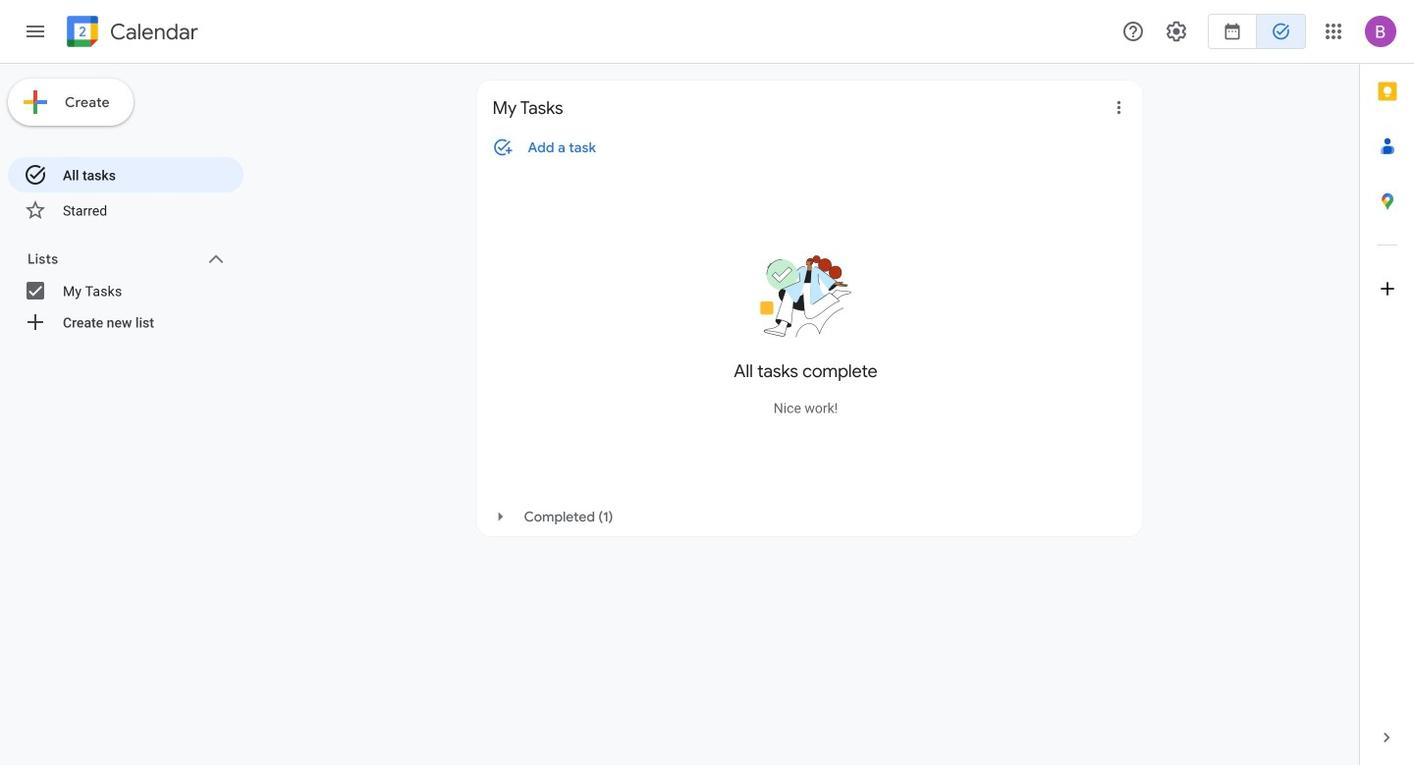 Task type: vqa. For each thing, say whether or not it's contained in the screenshot.
26 inside the 'Grid'
no



Task type: locate. For each thing, give the bounding box(es) containing it.
tab list
[[1361, 64, 1415, 710]]

tasks sidebar image
[[24, 20, 47, 43]]

heading
[[106, 20, 198, 44]]

support menu image
[[1122, 20, 1145, 43]]



Task type: describe. For each thing, give the bounding box(es) containing it.
heading inside calendar element
[[106, 20, 198, 44]]

calendar element
[[63, 12, 198, 55]]

settings menu image
[[1165, 20, 1189, 43]]



